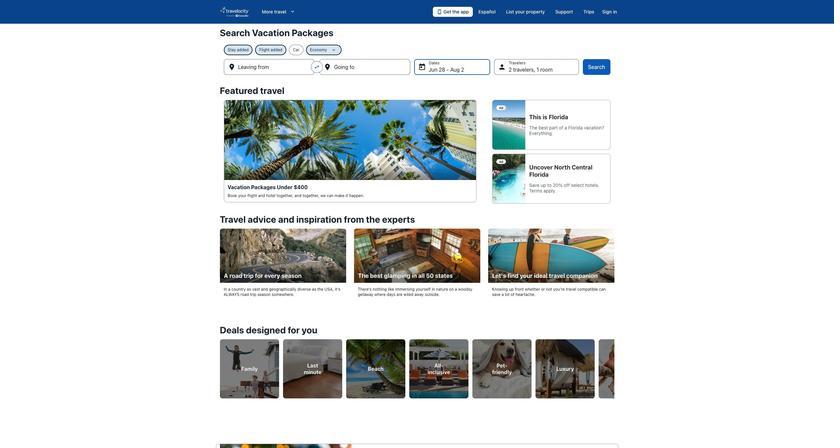 Task type: vqa. For each thing, say whether or not it's contained in the screenshot.
main content
yes



Task type: describe. For each thing, give the bounding box(es) containing it.
travelocity logo image
[[220, 7, 249, 17]]



Task type: locate. For each thing, give the bounding box(es) containing it.
main content
[[0, 24, 835, 449]]

next image
[[611, 363, 619, 371]]

previous image
[[216, 363, 224, 371]]

featured travel region
[[216, 82, 619, 211]]

swap origin and destination values image
[[314, 64, 320, 70]]

download the app button image
[[437, 9, 443, 14]]

travel advice and inspiration from the experts region
[[216, 211, 619, 310]]



